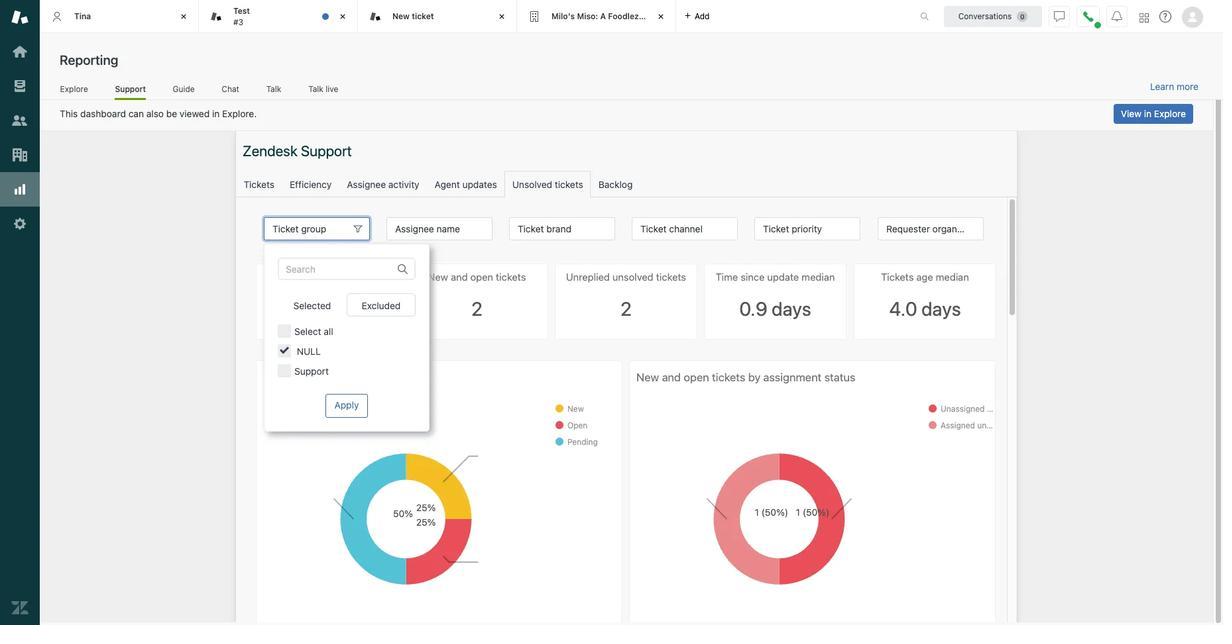 Task type: vqa. For each thing, say whether or not it's contained in the screenshot.
tab containing Test
yes



Task type: locate. For each thing, give the bounding box(es) containing it.
close image
[[177, 10, 190, 23], [495, 10, 509, 23]]

foodlez
[[608, 11, 639, 21]]

explore inside "button"
[[1154, 108, 1186, 119]]

more
[[1177, 81, 1199, 92]]

explore down the learn more link
[[1154, 108, 1186, 119]]

close image left add dropdown button
[[654, 10, 668, 23]]

1 close image from the left
[[177, 10, 190, 23]]

1 talk from the left
[[266, 84, 281, 94]]

2 in from the left
[[1144, 108, 1152, 119]]

conversations button
[[944, 6, 1042, 27]]

close image left #3
[[177, 10, 190, 23]]

dashboard
[[80, 108, 126, 119]]

in inside view in explore "button"
[[1144, 108, 1152, 119]]

chat
[[222, 84, 239, 94]]

tina
[[74, 11, 91, 21]]

1 horizontal spatial talk
[[309, 84, 323, 94]]

talk left live on the left top of page
[[309, 84, 323, 94]]

customers image
[[11, 112, 29, 129]]

zendesk image
[[11, 600, 29, 617]]

talk
[[266, 84, 281, 94], [309, 84, 323, 94]]

1 in from the left
[[212, 108, 220, 119]]

2 talk from the left
[[309, 84, 323, 94]]

close image left 'new'
[[336, 10, 349, 23]]

tab
[[199, 0, 358, 33]]

view in explore button
[[1114, 104, 1194, 124]]

in right viewed
[[212, 108, 220, 119]]

tina tab
[[40, 0, 199, 33]]

get help image
[[1160, 11, 1172, 23]]

1 horizontal spatial in
[[1144, 108, 1152, 119]]

explore up this at top
[[60, 84, 88, 94]]

0 vertical spatial explore
[[60, 84, 88, 94]]

zendesk products image
[[1140, 13, 1149, 22]]

2 close image from the left
[[495, 10, 509, 23]]

0 horizontal spatial talk
[[266, 84, 281, 94]]

chat link
[[221, 84, 240, 98]]

add button
[[676, 0, 718, 32]]

close image inside "tina" tab
[[177, 10, 190, 23]]

add
[[695, 11, 710, 21]]

0 horizontal spatial explore
[[60, 84, 88, 94]]

1 close image from the left
[[336, 10, 349, 23]]

guide
[[173, 84, 195, 94]]

can
[[128, 108, 144, 119]]

1 horizontal spatial close image
[[654, 10, 668, 23]]

milo's miso: a foodlez subsidiary tab
[[517, 0, 683, 33]]

close image for new ticket
[[495, 10, 509, 23]]

2 close image from the left
[[654, 10, 668, 23]]

0 horizontal spatial in
[[212, 108, 220, 119]]

talk live
[[309, 84, 338, 94]]

guide link
[[172, 84, 195, 98]]

talk live link
[[308, 84, 339, 98]]

viewed
[[180, 108, 210, 119]]

miso:
[[577, 11, 598, 21]]

organizations image
[[11, 147, 29, 164]]

close image inside new ticket tab
[[495, 10, 509, 23]]

in right view
[[1144, 108, 1152, 119]]

test #3
[[233, 6, 250, 27]]

main element
[[0, 0, 40, 626]]

learn more
[[1150, 81, 1199, 92]]

in
[[212, 108, 220, 119], [1144, 108, 1152, 119]]

close image inside "milo's miso: a foodlez subsidiary" 'tab'
[[654, 10, 668, 23]]

0 horizontal spatial close image
[[177, 10, 190, 23]]

close image left the milo's
[[495, 10, 509, 23]]

talk right chat
[[266, 84, 281, 94]]

new ticket
[[393, 11, 434, 21]]

explore
[[60, 84, 88, 94], [1154, 108, 1186, 119]]

close image
[[336, 10, 349, 23], [654, 10, 668, 23]]

1 vertical spatial explore
[[1154, 108, 1186, 119]]

1 horizontal spatial explore
[[1154, 108, 1186, 119]]

tabs tab list
[[40, 0, 906, 33]]

1 horizontal spatial close image
[[495, 10, 509, 23]]

0 horizontal spatial close image
[[336, 10, 349, 23]]

talk for talk
[[266, 84, 281, 94]]

talk for talk live
[[309, 84, 323, 94]]

support link
[[115, 84, 146, 100]]



Task type: describe. For each thing, give the bounding box(es) containing it.
support
[[115, 84, 146, 94]]

view
[[1121, 108, 1142, 119]]

zendesk support image
[[11, 9, 29, 26]]

live
[[326, 84, 338, 94]]

#3
[[233, 17, 243, 27]]

views image
[[11, 78, 29, 95]]

ticket
[[412, 11, 434, 21]]

talk link
[[266, 84, 282, 98]]

learn
[[1150, 81, 1174, 92]]

view in explore
[[1121, 108, 1186, 119]]

reporting image
[[11, 181, 29, 198]]

new
[[393, 11, 410, 21]]

milo's
[[552, 11, 575, 21]]

admin image
[[11, 216, 29, 233]]

get started image
[[11, 43, 29, 60]]

learn more link
[[1150, 81, 1199, 93]]

this dashboard can also be viewed in explore.
[[60, 108, 257, 119]]

also
[[146, 108, 164, 119]]

reporting
[[60, 52, 118, 68]]

tab containing test
[[199, 0, 358, 33]]

explore.
[[222, 108, 257, 119]]

subsidiary
[[641, 11, 683, 21]]

close image inside tab
[[336, 10, 349, 23]]

explore link
[[60, 84, 88, 98]]

be
[[166, 108, 177, 119]]

test
[[233, 6, 250, 16]]

notifications image
[[1112, 11, 1123, 22]]

new ticket tab
[[358, 0, 517, 33]]

a
[[600, 11, 606, 21]]

milo's miso: a foodlez subsidiary
[[552, 11, 683, 21]]

conversations
[[959, 11, 1012, 21]]

close image for tina
[[177, 10, 190, 23]]

button displays agent's chat status as invisible. image
[[1054, 11, 1065, 22]]

this
[[60, 108, 78, 119]]



